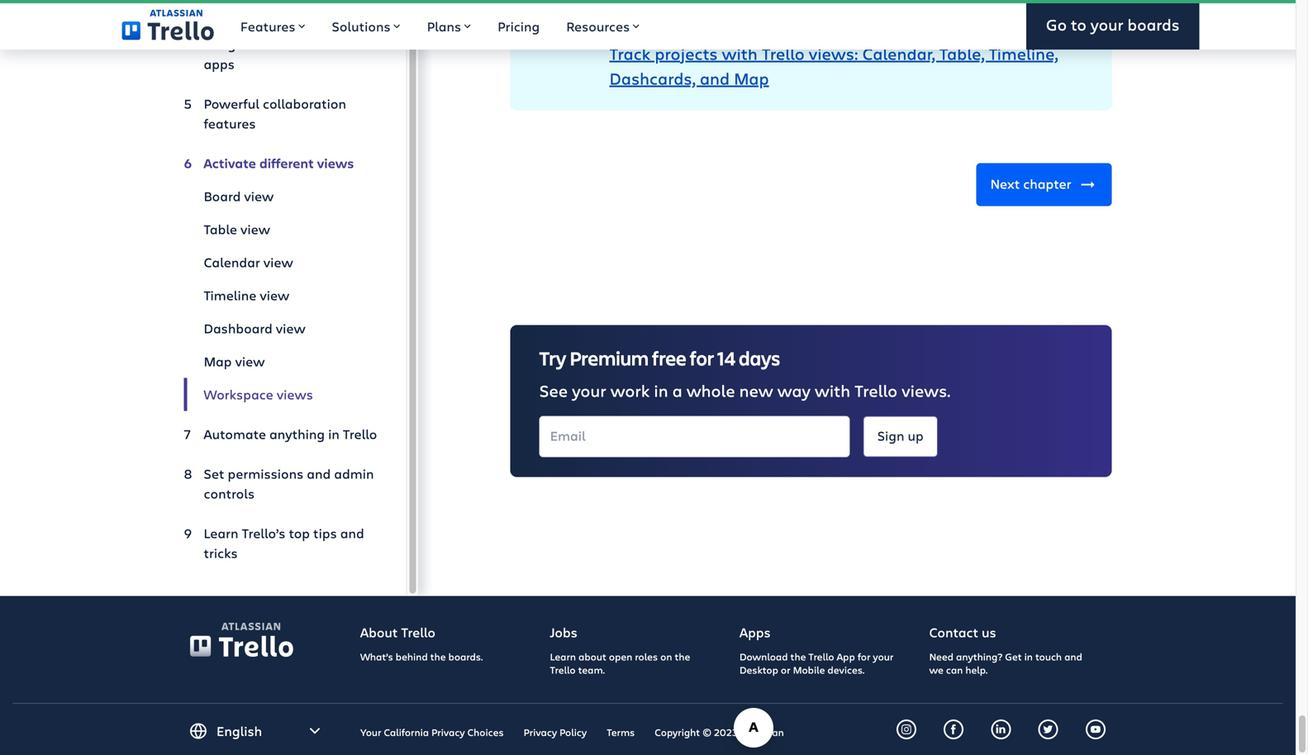 Task type: vqa. For each thing, say whether or not it's contained in the screenshot.
right Activity
no



Task type: locate. For each thing, give the bounding box(es) containing it.
atlassian
[[740, 726, 784, 739]]

the right behind
[[430, 650, 446, 664]]

calendar
[[204, 253, 260, 271]]

1 vertical spatial map
[[204, 352, 232, 370]]

with right way
[[815, 379, 851, 402]]

view down timeline view link
[[276, 319, 306, 337]]

set
[[204, 465, 224, 483]]

view up calendar view
[[241, 220, 270, 238]]

download the trello app for your desktop or mobile devices.
[[740, 650, 894, 677]]

the inside learn about open roles on the trello team.
[[675, 650, 690, 664]]

terms link
[[607, 726, 635, 739]]

©
[[703, 726, 712, 739]]

1 horizontal spatial with
[[722, 42, 758, 64]]

with right projects
[[722, 42, 758, 64]]

0 vertical spatial views
[[317, 154, 354, 172]]

trello inside automate anything in trello link
[[343, 425, 377, 443]]

0 horizontal spatial privacy
[[432, 726, 465, 739]]

view for calendar view
[[263, 253, 293, 271]]

1 vertical spatial learn
[[550, 650, 576, 664]]

with for trello
[[722, 42, 758, 64]]

activate different views link
[[184, 147, 380, 180]]

0 horizontal spatial your
[[572, 379, 606, 402]]

trello
[[265, 35, 299, 53], [762, 42, 805, 64], [855, 379, 898, 402], [343, 425, 377, 443], [401, 624, 436, 641], [809, 650, 834, 664], [550, 663, 576, 677]]

view down calendar view link on the left of the page
[[260, 286, 290, 304]]

your
[[360, 726, 381, 739]]

learn about open roles on the trello team.
[[550, 650, 690, 677]]

collaboration
[[263, 95, 346, 112]]

2 the from the left
[[675, 650, 690, 664]]

view down table view link
[[263, 253, 293, 271]]

activate
[[204, 154, 256, 172]]

your california privacy choices
[[360, 726, 504, 739]]

learn inside learn trello's top tips and tricks
[[204, 524, 238, 542]]

2 vertical spatial your
[[873, 650, 894, 664]]

view for board view
[[244, 187, 274, 205]]

open
[[609, 650, 633, 664]]

team.
[[578, 663, 605, 677]]

chapter
[[1023, 175, 1071, 193]]

your right to
[[1091, 14, 1124, 35]]

the right download
[[791, 650, 806, 664]]

anything
[[269, 425, 325, 443]]

with inside integrate trello with other apps
[[302, 35, 331, 53]]

0 vertical spatial in
[[654, 379, 668, 402]]

trello's
[[242, 524, 285, 542]]

the inside download the trello app for your desktop or mobile devices.
[[791, 650, 806, 664]]

views down map view link
[[277, 386, 313, 403]]

2 horizontal spatial in
[[1024, 650, 1033, 664]]

0 vertical spatial learn
[[204, 524, 238, 542]]

0 vertical spatial map
[[734, 67, 769, 89]]

view
[[244, 187, 274, 205], [241, 220, 270, 238], [263, 253, 293, 271], [260, 286, 290, 304], [276, 319, 306, 337], [235, 352, 265, 370]]

and
[[700, 67, 730, 89], [307, 465, 331, 483], [340, 524, 364, 542], [1065, 650, 1083, 664]]

1 horizontal spatial map
[[734, 67, 769, 89]]

trello up sign
[[855, 379, 898, 402]]

admin
[[334, 465, 374, 483]]

features
[[240, 17, 295, 35]]

anything?
[[956, 650, 1003, 664]]

contact us
[[929, 624, 996, 641]]

in left a
[[654, 379, 668, 402]]

with
[[302, 35, 331, 53], [722, 42, 758, 64], [815, 379, 851, 402]]

views
[[317, 154, 354, 172], [277, 386, 313, 403]]

for right app
[[858, 650, 871, 664]]

learn up tricks
[[204, 524, 238, 542]]

integrate trello with other apps link
[[184, 28, 380, 81]]

us
[[982, 624, 996, 641]]

1 vertical spatial in
[[328, 425, 340, 443]]

up
[[908, 427, 924, 445]]

privacy left policy
[[524, 726, 557, 739]]

on
[[660, 650, 672, 664]]

privacy policy link
[[524, 726, 587, 739]]

learn trello's top tips and tricks link
[[184, 517, 380, 570]]

0 horizontal spatial map
[[204, 352, 232, 370]]

map
[[734, 67, 769, 89], [204, 352, 232, 370]]

in right get at the right of the page
[[1024, 650, 1033, 664]]

track projects with trello views:  calendar, table, timeline, dashcards, and map link
[[609, 42, 1058, 89]]

1 horizontal spatial in
[[654, 379, 668, 402]]

trello up admin
[[343, 425, 377, 443]]

and left admin
[[307, 465, 331, 483]]

map view link
[[184, 345, 380, 378]]

for inside try premium free for 14 days see your work in a whole new way with trello views.
[[690, 345, 714, 371]]

1 horizontal spatial privacy
[[524, 726, 557, 739]]

see
[[539, 379, 568, 402]]

and down projects
[[700, 67, 730, 89]]

choices
[[467, 726, 504, 739]]

2 horizontal spatial with
[[815, 379, 851, 402]]

a
[[672, 379, 682, 402]]

1 vertical spatial views
[[277, 386, 313, 403]]

and inside set permissions and admin controls
[[307, 465, 331, 483]]

1 horizontal spatial your
[[873, 650, 894, 664]]

powerful
[[204, 95, 259, 112]]

Email email field
[[539, 416, 850, 457]]

privacy left the choices
[[432, 726, 465, 739]]

learn trello's top tips and tricks
[[204, 524, 364, 562]]

0 horizontal spatial with
[[302, 35, 331, 53]]

your inside try premium free for 14 days see your work in a whole new way with trello views.
[[572, 379, 606, 402]]

2 horizontal spatial your
[[1091, 14, 1124, 35]]

learn down jobs
[[550, 650, 576, 664]]

trello left 'team.'
[[550, 663, 576, 677]]

dashboard view
[[204, 319, 306, 337]]

for
[[690, 345, 714, 371], [858, 650, 871, 664]]

and right tips
[[340, 524, 364, 542]]

learn inside learn about open roles on the trello team.
[[550, 650, 576, 664]]

set permissions and admin controls link
[[184, 457, 380, 510]]

integrate trello with other apps
[[204, 35, 368, 73]]

2 horizontal spatial the
[[791, 650, 806, 664]]

views.
[[902, 379, 951, 402]]

permissions
[[228, 465, 304, 483]]

1 the from the left
[[430, 650, 446, 664]]

1 vertical spatial for
[[858, 650, 871, 664]]

view for dashboard view
[[276, 319, 306, 337]]

next
[[990, 175, 1020, 193]]

0 horizontal spatial for
[[690, 345, 714, 371]]

sign
[[877, 427, 905, 445]]

with left "other" at the top of page
[[302, 35, 331, 53]]

1 horizontal spatial the
[[675, 650, 690, 664]]

privacy policy
[[524, 726, 587, 739]]

view right board
[[244, 187, 274, 205]]

1 vertical spatial your
[[572, 379, 606, 402]]

youtube image
[[1091, 725, 1101, 735]]

trello right the integrate
[[265, 35, 299, 53]]

and inside track projects with trello views:  calendar, table, timeline, dashcards, and map
[[700, 67, 730, 89]]

table,
[[939, 42, 985, 64]]

facebook image
[[949, 725, 959, 735]]

trello left the "views:"
[[762, 42, 805, 64]]

0 horizontal spatial learn
[[204, 524, 238, 542]]

1 horizontal spatial learn
[[550, 650, 576, 664]]

what's
[[360, 650, 393, 664]]

0 horizontal spatial the
[[430, 650, 446, 664]]

for left 14
[[690, 345, 714, 371]]

and right touch
[[1065, 650, 1083, 664]]

days
[[739, 345, 780, 371]]

atlassian trello image
[[122, 9, 214, 40], [190, 623, 293, 657], [221, 623, 280, 631]]

1 horizontal spatial for
[[858, 650, 871, 664]]

trello up what's behind the boards.
[[401, 624, 436, 641]]

the
[[430, 650, 446, 664], [675, 650, 690, 664], [791, 650, 806, 664]]

2 vertical spatial in
[[1024, 650, 1033, 664]]

your right app
[[873, 650, 894, 664]]

plans
[[427, 17, 461, 35]]

trello left app
[[809, 650, 834, 664]]

0 vertical spatial for
[[690, 345, 714, 371]]

14
[[717, 345, 736, 371]]

dashboard view link
[[184, 312, 380, 345]]

can
[[946, 663, 963, 677]]

california
[[384, 726, 429, 739]]

0 horizontal spatial in
[[328, 425, 340, 443]]

0 horizontal spatial views
[[277, 386, 313, 403]]

solutions
[[332, 17, 391, 35]]

the right 'on'
[[675, 650, 690, 664]]

tips
[[313, 524, 337, 542]]

timeline
[[204, 286, 256, 304]]

view down dashboard view
[[235, 352, 265, 370]]

with inside track projects with trello views:  calendar, table, timeline, dashcards, and map
[[722, 42, 758, 64]]

other
[[334, 35, 368, 53]]

to
[[1071, 14, 1087, 35]]

your right see
[[572, 379, 606, 402]]

for inside download the trello app for your desktop or mobile devices.
[[858, 650, 871, 664]]

sign up button
[[863, 416, 938, 457]]

views:
[[809, 42, 858, 64]]

tricks
[[204, 544, 238, 562]]

calendar view
[[204, 253, 293, 271]]

views right the different
[[317, 154, 354, 172]]

in right the anything
[[328, 425, 340, 443]]

we
[[929, 663, 944, 677]]

view for table view
[[241, 220, 270, 238]]

boards.
[[448, 650, 483, 664]]

3 the from the left
[[791, 650, 806, 664]]

learn for learn about open roles on the trello team.
[[550, 650, 576, 664]]

boards
[[1128, 14, 1180, 35]]

app
[[837, 650, 855, 664]]



Task type: describe. For each thing, give the bounding box(es) containing it.
powerful collaboration features
[[204, 95, 346, 132]]

try premium free for 14 days see your work in a whole new way with trello views.
[[539, 345, 951, 402]]

pricing link
[[484, 0, 553, 50]]

resources button
[[553, 0, 653, 50]]

calendar,
[[863, 42, 935, 64]]

controls
[[204, 485, 255, 502]]

integrate
[[204, 35, 261, 53]]

instagram image
[[902, 725, 912, 735]]

features button
[[227, 0, 319, 50]]

whole
[[687, 379, 735, 402]]

trello inside download the trello app for your desktop or mobile devices.
[[809, 650, 834, 664]]

terms
[[607, 726, 635, 739]]

about
[[579, 650, 607, 664]]

in inside try premium free for 14 days see your work in a whole new way with trello views.
[[654, 379, 668, 402]]

apps
[[204, 55, 235, 73]]

board view
[[204, 187, 274, 205]]

learn for learn trello's top tips and tricks
[[204, 524, 238, 542]]

linkedin image
[[996, 725, 1006, 735]]

download
[[740, 650, 788, 664]]

workspace views
[[204, 386, 313, 403]]

your inside download the trello app for your desktop or mobile devices.
[[873, 650, 894, 664]]

plans button
[[414, 0, 484, 50]]

track projects with trello views:  calendar, table, timeline, dashcards, and map
[[609, 42, 1058, 89]]

page progress progress bar
[[0, 0, 1308, 3]]

copyright
[[655, 726, 700, 739]]

twitter image
[[1044, 725, 1053, 735]]

devices.
[[828, 663, 865, 677]]

workspace
[[204, 386, 273, 403]]

powerful collaboration features link
[[184, 87, 380, 140]]

in inside the need anything? get in touch and we can help.
[[1024, 650, 1033, 664]]

about
[[360, 624, 398, 641]]

roles
[[635, 650, 658, 664]]

trello inside integrate trello with other apps
[[265, 35, 299, 53]]

or
[[781, 663, 791, 677]]

your california privacy choices link
[[360, 726, 504, 739]]

board
[[204, 187, 241, 205]]

go
[[1046, 14, 1067, 35]]

1 privacy from the left
[[432, 726, 465, 739]]

view for timeline view
[[260, 286, 290, 304]]

views inside "link"
[[277, 386, 313, 403]]

table view
[[204, 220, 270, 238]]

features
[[204, 114, 256, 132]]

with for other
[[302, 35, 331, 53]]

and inside the need anything? get in touch and we can help.
[[1065, 650, 1083, 664]]

mobile
[[793, 663, 825, 677]]

go to your boards
[[1046, 14, 1180, 35]]

2 privacy from the left
[[524, 726, 557, 739]]

premium
[[570, 345, 649, 371]]

dashcards,
[[609, 67, 696, 89]]

free
[[652, 345, 687, 371]]

view for map view
[[235, 352, 265, 370]]

table
[[204, 220, 237, 238]]

pricing
[[498, 17, 540, 35]]

trello inside try premium free for 14 days see your work in a whole new way with trello views.
[[855, 379, 898, 402]]

about trello
[[360, 624, 436, 641]]

board view link
[[184, 180, 380, 213]]

timeline,
[[989, 42, 1058, 64]]

get
[[1005, 650, 1022, 664]]

jobs
[[550, 624, 578, 641]]

contact
[[929, 624, 979, 641]]

touch
[[1035, 650, 1062, 664]]

copyright © 2023 atlassian
[[655, 726, 784, 739]]

workspace views link
[[184, 378, 380, 411]]

trello inside track projects with trello views:  calendar, table, timeline, dashcards, and map
[[762, 42, 805, 64]]

next chapter link
[[976, 163, 1112, 206]]

track
[[609, 42, 651, 64]]

different
[[259, 154, 314, 172]]

new
[[739, 379, 773, 402]]

try
[[539, 345, 566, 371]]

timeline view link
[[184, 279, 380, 312]]

what's behind the boards.
[[360, 650, 483, 664]]

resources
[[566, 17, 630, 35]]

help.
[[966, 663, 988, 677]]

2023
[[714, 726, 738, 739]]

apps
[[740, 624, 771, 641]]

go to your boards link
[[1026, 0, 1200, 50]]

map inside track projects with trello views:  calendar, table, timeline, dashcards, and map
[[734, 67, 769, 89]]

automate anything in trello link
[[184, 418, 380, 451]]

and inside learn trello's top tips and tricks
[[340, 524, 364, 542]]

with inside try premium free for 14 days see your work in a whole new way with trello views.
[[815, 379, 851, 402]]

work
[[611, 379, 650, 402]]

0 vertical spatial your
[[1091, 14, 1124, 35]]

way
[[777, 379, 811, 402]]

solutions button
[[319, 0, 414, 50]]

sign up
[[877, 427, 924, 445]]

projects
[[655, 42, 718, 64]]

dashboard
[[204, 319, 273, 337]]

calendar view link
[[184, 246, 380, 279]]

desktop
[[740, 663, 778, 677]]

timeline view
[[204, 286, 290, 304]]

activate different views
[[204, 154, 354, 172]]

need anything? get in touch and we can help.
[[929, 650, 1083, 677]]

next chapter
[[990, 175, 1071, 193]]

trello inside learn about open roles on the trello team.
[[550, 663, 576, 677]]

1 horizontal spatial views
[[317, 154, 354, 172]]



